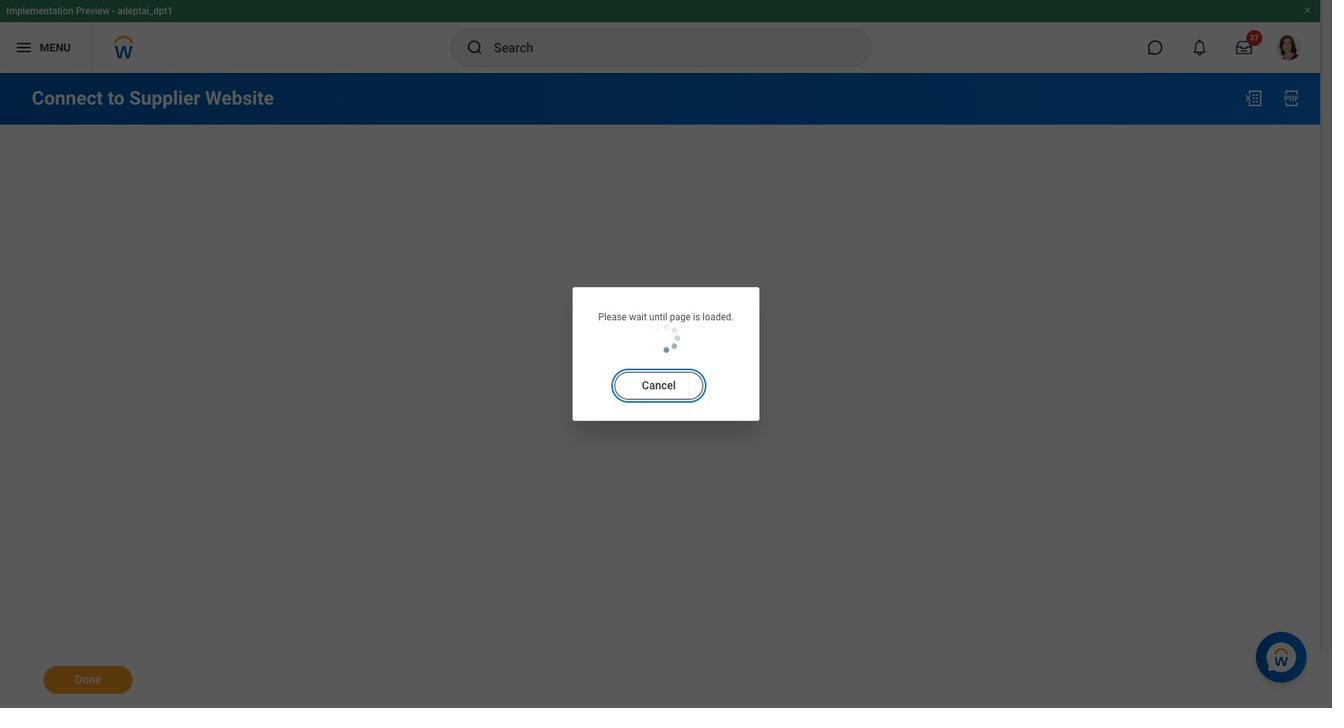 Task type: describe. For each thing, give the bounding box(es) containing it.
cancel alert dialog
[[572, 288, 760, 421]]

cancel
[[642, 379, 676, 392]]

inbox large image
[[1237, 40, 1253, 56]]

to
[[108, 87, 125, 109]]

preview
[[76, 6, 110, 17]]

search image
[[466, 38, 485, 57]]

page
[[670, 312, 691, 323]]

until
[[649, 312, 668, 323]]

implementation preview -   adeptai_dpt1 banner
[[0, 0, 1321, 73]]

profile logan mcneil element
[[1267, 30, 1311, 65]]

-
[[112, 6, 115, 17]]

is
[[693, 312, 701, 323]]

connect
[[32, 87, 103, 109]]

supplier
[[129, 87, 200, 109]]

adeptai_dpt1
[[117, 6, 173, 17]]

notifications large image
[[1192, 40, 1208, 56]]



Task type: locate. For each thing, give the bounding box(es) containing it.
website
[[205, 87, 274, 109]]

implementation preview -   adeptai_dpt1
[[6, 6, 173, 17]]

please
[[599, 312, 627, 323]]

wait
[[629, 312, 647, 323]]

connect to supplier website main content
[[0, 73, 1333, 708]]

close environment banner image
[[1303, 6, 1313, 15]]

cancel button
[[614, 372, 703, 399]]

please wait until page is loaded.
[[599, 312, 734, 323]]

view printable version (pdf) image
[[1283, 89, 1302, 108]]

loaded.
[[703, 312, 734, 323]]

cancel region
[[599, 359, 734, 401]]

connect to supplier website
[[32, 87, 274, 109]]

implementation
[[6, 6, 74, 17]]

export to excel image
[[1245, 89, 1264, 108]]



Task type: vqa. For each thing, say whether or not it's contained in the screenshot.
INBOX LARGE "image"
yes



